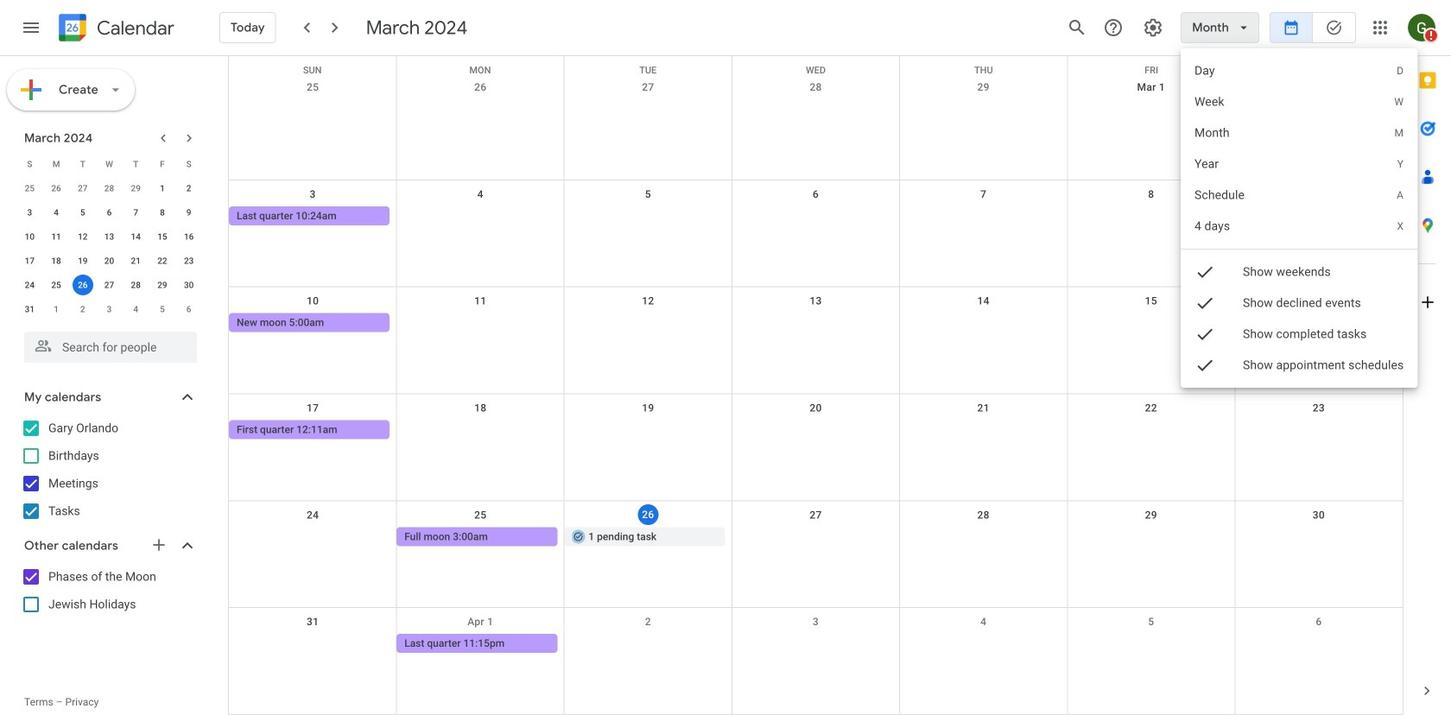 Task type: vqa. For each thing, say whether or not it's contained in the screenshot.
April 1 ELEMENT
yes



Task type: locate. For each thing, give the bounding box(es) containing it.
22 element
[[152, 251, 173, 271]]

row group
[[16, 176, 202, 321]]

heading inside the calendar element
[[93, 18, 174, 38]]

heading
[[93, 18, 174, 38]]

tab list
[[1404, 56, 1451, 667]]

february 29 element
[[125, 178, 146, 199]]

3 checkbox item from the top
[[1181, 319, 1418, 350]]

2 element
[[179, 178, 199, 199]]

26, today element
[[72, 275, 93, 295]]

8 element
[[152, 202, 173, 223]]

april 6 element
[[179, 299, 199, 320]]

cell inside march 2024 grid
[[69, 273, 96, 297]]

2 checkbox item from the top
[[1181, 288, 1418, 319]]

calendar element
[[55, 10, 174, 48]]

column header
[[1236, 56, 1403, 73]]

6 menu item from the top
[[1181, 211, 1418, 242]]

6 element
[[99, 202, 120, 223]]

12 element
[[72, 226, 93, 247]]

february 26 element
[[46, 178, 67, 199]]

april 5 element
[[152, 299, 173, 320]]

18 element
[[46, 251, 67, 271]]

march 2024 grid
[[16, 152, 202, 321]]

23 element
[[179, 251, 199, 271]]

grid
[[228, 56, 1403, 715]]

11 element
[[46, 226, 67, 247]]

row
[[229, 56, 1403, 76], [229, 73, 1403, 180], [16, 152, 202, 176], [16, 176, 202, 200], [229, 180, 1403, 287], [16, 200, 202, 225], [16, 225, 202, 249], [16, 249, 202, 273], [16, 273, 202, 297], [229, 287, 1403, 394], [16, 297, 202, 321], [229, 394, 1403, 501], [229, 501, 1403, 608], [229, 608, 1403, 715]]

25 element
[[46, 275, 67, 295]]

28 element
[[125, 275, 146, 295]]

1 element
[[152, 178, 173, 199]]

settings menu image
[[1143, 17, 1164, 38]]

10 element
[[19, 226, 40, 247]]

24 element
[[19, 275, 40, 295]]

17 element
[[19, 251, 40, 271]]

checkbox item
[[1181, 257, 1418, 288], [1181, 288, 1418, 319], [1181, 319, 1418, 350], [1181, 350, 1418, 381]]

menu
[[1181, 48, 1418, 388]]

None search field
[[0, 325, 214, 363]]

menu item
[[1181, 55, 1418, 86], [1181, 86, 1418, 117], [1181, 117, 1418, 149], [1181, 149, 1418, 180], [1181, 180, 1418, 211], [1181, 211, 1418, 242]]

my calendars list
[[3, 415, 214, 525]]

29 element
[[152, 275, 173, 295]]

cell
[[397, 206, 564, 227], [564, 206, 732, 227], [900, 206, 1068, 227], [1068, 206, 1235, 227], [1235, 206, 1403, 227], [69, 273, 96, 297], [397, 313, 564, 334], [564, 313, 732, 334], [900, 313, 1068, 334], [1068, 313, 1235, 334], [1235, 313, 1403, 334], [397, 420, 564, 441], [564, 420, 732, 441], [900, 420, 1068, 441], [1068, 420, 1235, 441], [1235, 420, 1403, 441], [229, 527, 397, 548], [900, 527, 1068, 548], [1068, 527, 1235, 548], [1235, 527, 1403, 548], [229, 634, 397, 655], [564, 634, 732, 655], [900, 634, 1068, 655], [1068, 634, 1235, 655], [1235, 634, 1403, 655]]

1 menu item from the top
[[1181, 55, 1418, 86]]

30 element
[[179, 275, 199, 295]]

april 1 element
[[46, 299, 67, 320]]



Task type: describe. For each thing, give the bounding box(es) containing it.
31 element
[[19, 299, 40, 320]]

add other calendars image
[[150, 536, 168, 554]]

4 element
[[46, 202, 67, 223]]

15 element
[[152, 226, 173, 247]]

february 27 element
[[72, 178, 93, 199]]

19 element
[[72, 251, 93, 271]]

21 element
[[125, 251, 146, 271]]

5 element
[[72, 202, 93, 223]]

27 element
[[99, 275, 120, 295]]

16 element
[[179, 226, 199, 247]]

other calendars list
[[3, 563, 214, 619]]

3 menu item from the top
[[1181, 117, 1418, 149]]

14 element
[[125, 226, 146, 247]]

5 menu item from the top
[[1181, 180, 1418, 211]]

february 25 element
[[19, 178, 40, 199]]

main drawer image
[[21, 17, 41, 38]]

1 checkbox item from the top
[[1181, 257, 1418, 288]]

february 28 element
[[99, 178, 120, 199]]

4 checkbox item from the top
[[1181, 350, 1418, 381]]

april 4 element
[[125, 299, 146, 320]]

4 menu item from the top
[[1181, 149, 1418, 180]]

3 element
[[19, 202, 40, 223]]

Search for people text field
[[35, 332, 187, 363]]

9 element
[[179, 202, 199, 223]]

13 element
[[99, 226, 120, 247]]

20 element
[[99, 251, 120, 271]]

april 3 element
[[99, 299, 120, 320]]

2 menu item from the top
[[1181, 86, 1418, 117]]

7 element
[[125, 202, 146, 223]]

april 2 element
[[72, 299, 93, 320]]



